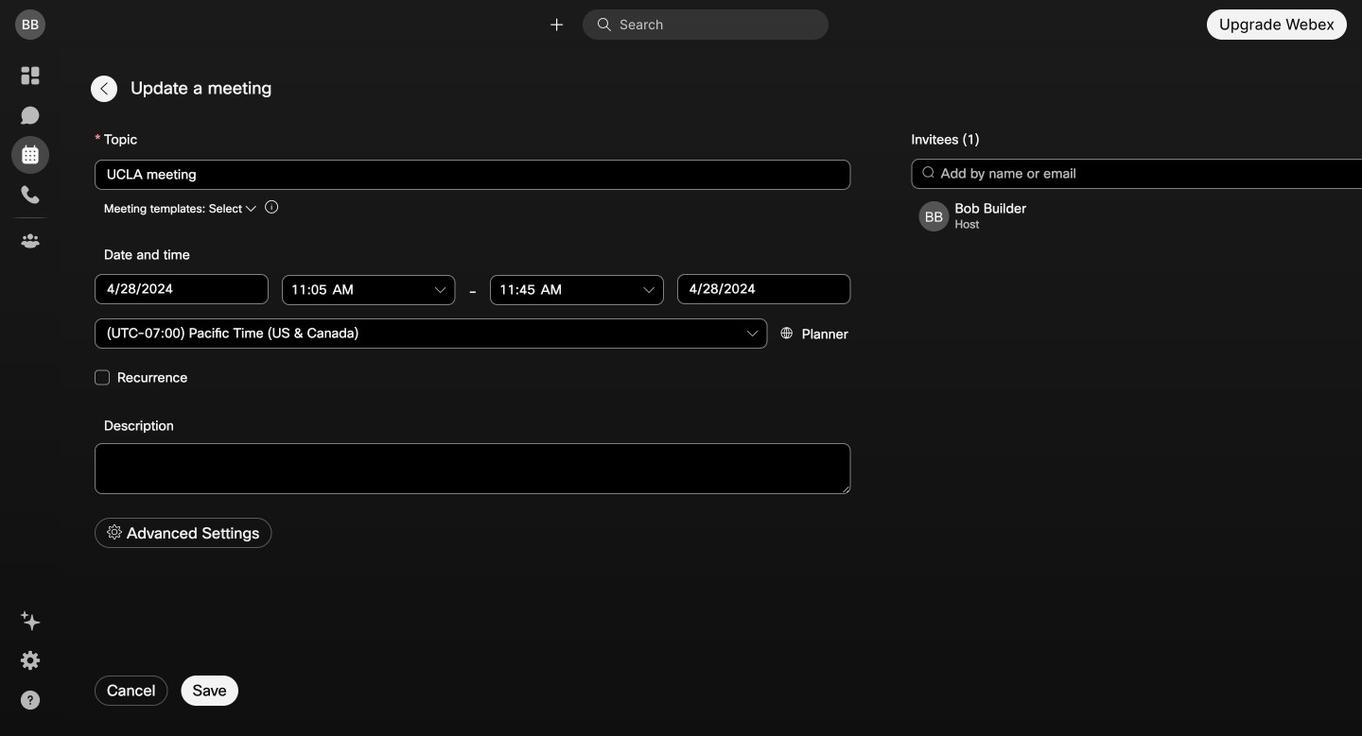 Task type: vqa. For each thing, say whether or not it's contained in the screenshot.
General list item
no



Task type: locate. For each thing, give the bounding box(es) containing it.
navigation
[[0, 49, 61, 737]]



Task type: describe. For each thing, give the bounding box(es) containing it.
webex tab list
[[11, 57, 49, 260]]



